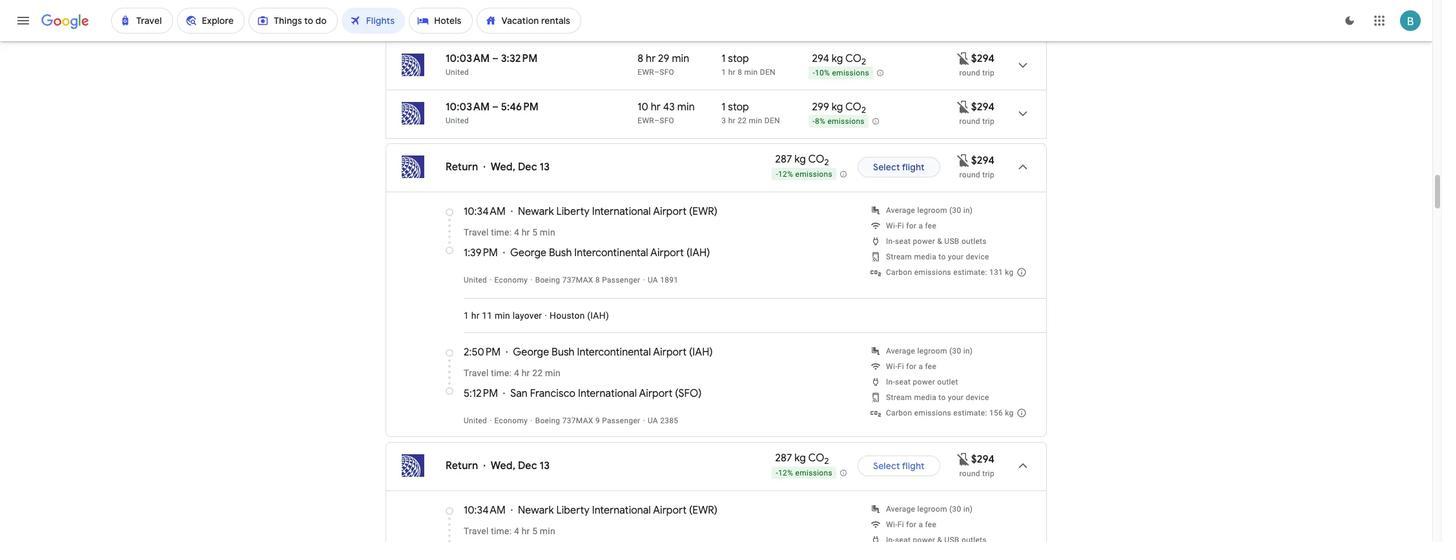 Task type: locate. For each thing, give the bounding box(es) containing it.
1 737max from the top
[[562, 276, 593, 285]]

 image
[[503, 247, 505, 260], [545, 311, 547, 321]]

10:34 am for 10:34 am text box
[[464, 505, 506, 517]]

travel up arrival time: 5:12 pm. text field
[[464, 368, 489, 379]]

wed, dec 13 up 10:34 am text box
[[491, 460, 550, 473]]

stop inside the 1 stop 1 hr 8 min den
[[728, 52, 749, 65]]

to
[[939, 253, 946, 262], [939, 393, 946, 402]]

travel for 5:12 pm
[[464, 368, 489, 379]]

0 vertical spatial 12%
[[778, 170, 793, 179]]

1 trip from the top
[[983, 68, 995, 78]]

round trip for this price for this flight doesn't include overhead bin access. if you need a carry-on bag, use the bags filter to update prices. image related to 294
[[960, 68, 995, 78]]

0 vertical spatial 10:34 am
[[464, 205, 506, 218]]

time: for 1:39 pm
[[491, 227, 512, 238]]

estimate: left 156
[[954, 409, 988, 418]]

flight for select flight button for third this price for this flight doesn't include overhead bin access. if you need a carry-on bag, use the bags filter to update prices. image from the top
[[902, 461, 925, 472]]

– inside 10 hr 43 min ewr – sfo
[[654, 116, 660, 125]]

2 vertical spatial international
[[592, 505, 651, 517]]

3 $294 from the top
[[971, 154, 995, 167]]

2 in- from the top
[[886, 378, 895, 387]]

1 inside 1 stop 3 hr 22 min den
[[722, 101, 726, 114]]

1 vertical spatial fi
[[898, 362, 904, 371]]

1 5 from the top
[[532, 227, 538, 238]]

0 vertical spatial legroom
[[918, 206, 948, 215]]

george right 1:39 pm
[[510, 247, 547, 260]]

0 vertical spatial economy
[[495, 276, 528, 285]]

– for 5:46 pm
[[492, 101, 499, 114]]

1 in) from the top
[[964, 206, 973, 215]]

flight
[[902, 162, 925, 173], [902, 461, 925, 472]]

1 vertical spatial 4
[[514, 368, 519, 379]]

2 round trip from the top
[[960, 117, 995, 126]]

sfo inside 10 hr 43 min ewr – sfo
[[660, 116, 675, 125]]

10:03 am inside 10:03 am – 5:46 pm united
[[446, 101, 490, 114]]

1 vertical spatial wi-
[[886, 362, 898, 371]]

1 estimate: from the top
[[954, 268, 988, 277]]

8 up 1 stop 3 hr 22 min den
[[738, 68, 742, 77]]

united down departure time: 10:03 am. text box on the top
[[446, 116, 469, 125]]

2 vertical spatial a
[[919, 521, 923, 530]]

294 us dollars text field for third this price for this flight doesn't include overhead bin access. if you need a carry-on bag, use the bags filter to update prices. image from the top
[[971, 454, 995, 466]]

1 travel time: 4 hr 5 min from the top
[[464, 227, 556, 238]]

round for this price for this flight doesn't include overhead bin access. if you need a carry-on bag, use the bags filter to update prices. image for 299
[[960, 117, 981, 126]]

round down carbon emissions estimate: 156 kilograms element
[[960, 470, 981, 479]]

for
[[906, 222, 917, 231], [906, 362, 917, 371], [906, 521, 917, 530]]

this price for this flight doesn't include overhead bin access. if you need a carry-on bag, use the bags filter to update prices. image down 294 us dollars text box
[[956, 99, 971, 115]]

1 vertical spatial travel
[[464, 368, 489, 379]]

1 vertical spatial 10:34 am
[[464, 505, 506, 517]]

737max left 9
[[562, 417, 593, 426]]

newark right 10:34 am text box
[[518, 505, 554, 517]]

1 left 11
[[464, 311, 469, 321]]

stream
[[886, 253, 912, 262], [886, 393, 912, 402]]

2 travel time: 4 hr 5 min from the top
[[464, 527, 556, 537]]

return up departure time: 10:34 am. text box
[[446, 161, 478, 174]]

0 vertical spatial select flight
[[873, 162, 925, 173]]

min inside 1 stop 3 hr 22 min den
[[749, 116, 763, 125]]

(30
[[950, 206, 962, 215], [950, 347, 962, 356], [950, 505, 962, 514]]

287 kg co 2 for third this price for this flight doesn't include overhead bin access. if you need a carry-on bag, use the bags filter to update prices. image from the top
[[776, 452, 829, 467]]

trip
[[983, 68, 995, 78], [983, 117, 995, 126], [983, 171, 995, 180], [983, 470, 995, 479]]

device down outlets
[[966, 253, 989, 262]]

0 vertical spatial this price for this flight doesn't include overhead bin access. if you need a carry-on bag, use the bags filter to update prices. image
[[956, 51, 971, 66]]

hr
[[646, 52, 656, 65], [728, 68, 736, 77], [651, 101, 661, 114], [728, 116, 736, 125], [522, 227, 530, 238], [471, 311, 480, 321], [522, 368, 530, 379], [522, 527, 530, 537]]

– down the total duration 10 hr 43 min. element
[[654, 116, 660, 125]]

10:03 am inside 10:03 am – 3:32 pm united
[[446, 52, 490, 65]]

1 liberty from the top
[[556, 205, 590, 218]]

– for 5:12 pm
[[488, 4, 495, 17]]

trip left flight details. leaves newark liberty international airport at 10:03 am on wednesday, december 13 and arrives at san francisco international airport at 5:46 pm on wednesday, december 13. image
[[983, 117, 995, 126]]

power left &
[[913, 237, 935, 246]]

travel time: 4 hr 5 min down 10:34 am text box
[[464, 527, 556, 537]]

estimate: for newark liberty international airport ( ewr )
[[954, 268, 988, 277]]

boeing 737max 9 passenger
[[535, 417, 640, 426]]

0 vertical spatial fi
[[898, 222, 904, 231]]

2 for from the top
[[906, 362, 917, 371]]

1 return from the top
[[446, 161, 478, 174]]

outlet
[[938, 378, 959, 387]]

round trip up 294 us dollars text field
[[960, 117, 995, 126]]

wi- for newark liberty international airport ( ewr )
[[886, 222, 898, 231]]

carbon down in-seat power outlet
[[886, 409, 912, 418]]

0 vertical spatial a
[[919, 222, 923, 231]]

den up 1 stop 3 hr 22 min den
[[760, 68, 776, 77]]

newark liberty international airport ( ewr )
[[518, 205, 718, 218], [518, 505, 718, 517]]

1 flight from the top
[[902, 162, 925, 173]]

wed, dec 13
[[491, 161, 550, 174], [491, 460, 550, 473]]

287
[[776, 153, 792, 166], [776, 452, 792, 465]]

2 estimate: from the top
[[954, 409, 988, 418]]

for for george bush intercontinental airport ( iah )
[[906, 362, 917, 371]]

to down outlet
[[939, 393, 946, 402]]

george
[[510, 247, 547, 260], [513, 346, 549, 359]]

294 US dollars text field
[[971, 101, 995, 114], [971, 454, 995, 466]]

1 legroom from the top
[[918, 206, 948, 215]]

1 average from the top
[[886, 206, 916, 215]]

co
[[846, 52, 862, 65], [846, 101, 862, 114], [808, 153, 825, 166], [808, 452, 825, 465]]

0 vertical spatial travel
[[464, 227, 489, 238]]

estimate: for george bush intercontinental airport ( iah )
[[954, 409, 988, 418]]

this price for this flight doesn't include overhead bin access. if you need a carry-on bag, use the bags filter to update prices. image
[[956, 51, 971, 66], [956, 99, 971, 115], [956, 452, 971, 467]]

– inside 8:00 am – 5:12 pm united
[[488, 4, 495, 17]]

travel down 10:34 am text box
[[464, 527, 489, 537]]

sfo inside 8 hr 29 min ewr – sfo
[[660, 68, 675, 77]]

– left 5:12 pm text box
[[488, 4, 495, 17]]

0 vertical spatial for
[[906, 222, 917, 231]]

1 fi from the top
[[898, 222, 904, 231]]

wi-fi for a fee
[[886, 222, 937, 231], [886, 362, 937, 371], [886, 521, 937, 530]]

1 stop flight. element up 3
[[722, 101, 749, 116]]

kg inside the 299 kg co 2
[[832, 101, 843, 114]]

22 up francisco
[[532, 368, 543, 379]]

stop for 10 hr 43 min
[[728, 101, 749, 114]]

a
[[919, 222, 923, 231], [919, 362, 923, 371], [919, 521, 923, 530]]

5:12 pm inside 8:00 am – 5:12 pm united
[[497, 4, 532, 17]]

1 vertical spatial passenger
[[602, 417, 640, 426]]

2 vertical spatial legroom
[[918, 505, 948, 514]]

0 vertical spatial wed,
[[491, 161, 516, 174]]

power left outlet
[[913, 378, 935, 387]]

10:03 am down 8:00 am – 5:12 pm united
[[446, 52, 490, 65]]

-12% emissions
[[776, 170, 833, 179], [776, 469, 833, 478]]

2 a from the top
[[919, 362, 923, 371]]

1 device from the top
[[966, 253, 989, 262]]

0 vertical spatial seat
[[895, 237, 911, 246]]

2 737max from the top
[[562, 417, 593, 426]]

travel up arrival time: 1:39 pm. text field
[[464, 227, 489, 238]]

in) for george bush intercontinental airport ( iah )
[[964, 347, 973, 356]]

intercontinental up san francisco international airport ( sfo )
[[577, 346, 651, 359]]

wed, up departure time: 10:34 am. text box
[[491, 161, 516, 174]]

george bush intercontinental airport ( iah ) up boeing 737max 8 passenger
[[510, 247, 710, 260]]

united inside 10:03 am – 3:32 pm united
[[446, 68, 469, 77]]

min inside the 1 stop 1 hr 8 min den
[[745, 68, 758, 77]]

43
[[663, 101, 675, 114]]

2 vertical spatial this price for this flight doesn't include overhead bin access. if you need a carry-on bag, use the bags filter to update prices. image
[[956, 452, 971, 467]]

3 round from the top
[[960, 171, 981, 180]]

1 vertical spatial liberty
[[556, 505, 590, 517]]

2 this price for this flight doesn't include overhead bin access. if you need a carry-on bag, use the bags filter to update prices. image from the top
[[956, 99, 971, 115]]

travel time: 4 hr 5 min down departure time: 10:34 am. text box
[[464, 227, 556, 238]]

13
[[540, 161, 550, 174], [540, 460, 550, 473]]

estimate:
[[954, 268, 988, 277], [954, 409, 988, 418]]

1 vertical spatial boeing
[[535, 417, 560, 426]]

return
[[446, 161, 478, 174], [446, 460, 478, 473]]

)
[[714, 205, 718, 218], [707, 247, 710, 260], [606, 311, 609, 321], [710, 346, 713, 359], [699, 388, 702, 401], [714, 505, 718, 517]]

1 vertical spatial 287 kg co 2
[[776, 452, 829, 467]]

in- left outlet
[[886, 378, 895, 387]]

2 wed, dec 13 from the top
[[491, 460, 550, 473]]

2 stop from the top
[[728, 101, 749, 114]]

den for 294
[[760, 68, 776, 77]]

wi-
[[886, 222, 898, 231], [886, 362, 898, 371], [886, 521, 898, 530]]

2 your from the top
[[948, 393, 964, 402]]

0 vertical spatial wi-fi for a fee
[[886, 222, 937, 231]]

1 ua from the top
[[648, 276, 658, 285]]

1 vertical spatial power
[[913, 378, 935, 387]]

1
[[722, 52, 726, 65], [722, 68, 726, 77], [722, 101, 726, 114], [464, 311, 469, 321]]

2 vertical spatial wi-fi for a fee
[[886, 521, 937, 530]]

$294 for this price for this flight doesn't include overhead bin access. if you need a carry-on bag, use the bags filter to update prices. image for 299
[[971, 101, 995, 114]]

1 vertical spatial george bush intercontinental airport ( iah )
[[513, 346, 713, 359]]

0 vertical spatial 22
[[738, 116, 747, 125]]

1 time: from the top
[[491, 227, 512, 238]]

1 vertical spatial international
[[578, 388, 637, 401]]

2 economy from the top
[[495, 417, 528, 426]]

2 vertical spatial iah
[[693, 346, 710, 359]]

united inside 10:03 am – 5:46 pm united
[[446, 116, 469, 125]]

22 right 3
[[738, 116, 747, 125]]

0 vertical spatial stream
[[886, 253, 912, 262]]

return up 10:34 am text box
[[446, 460, 478, 473]]

2 power from the top
[[913, 378, 935, 387]]

your
[[948, 253, 964, 262], [948, 393, 964, 402]]

– inside 10:03 am – 5:46 pm united
[[492, 101, 499, 114]]

seat left &
[[895, 237, 911, 246]]

economy
[[495, 276, 528, 285], [495, 417, 528, 426]]

stream for george bush intercontinental airport ( iah )
[[886, 393, 912, 402]]

1 dec from the top
[[518, 161, 537, 174]]

1 10:03 am from the top
[[446, 52, 490, 65]]

ua left 1891
[[648, 276, 658, 285]]

2 horizontal spatial 8
[[738, 68, 742, 77]]

iah
[[690, 247, 707, 260], [591, 311, 606, 321], [693, 346, 710, 359]]

kg
[[832, 52, 843, 65], [832, 101, 843, 114], [795, 153, 806, 166], [1005, 268, 1014, 277], [1005, 409, 1014, 418], [795, 452, 806, 465]]

boeing
[[535, 276, 560, 285], [535, 417, 560, 426]]

1 294 us dollars text field from the top
[[971, 101, 995, 114]]

3 (30 from the top
[[950, 505, 962, 514]]

2 wi- from the top
[[886, 362, 898, 371]]

1 vertical spatial flight
[[902, 461, 925, 472]]

737max up "houston ( iah )"
[[562, 276, 593, 285]]

intercontinental
[[575, 247, 648, 260], [577, 346, 651, 359]]

time: down 10:34 am text box
[[491, 527, 512, 537]]

4 round trip from the top
[[960, 470, 995, 479]]

22 inside 1 stop 3 hr 22 min den
[[738, 116, 747, 125]]

$294 for this price for this flight doesn't include overhead bin access. if you need a carry-on bag, use the bags filter to update prices. image related to 294
[[971, 52, 995, 65]]

1 stream media to your device from the top
[[886, 253, 989, 262]]

0 vertical spatial power
[[913, 237, 935, 246]]

0 vertical spatial average legroom (30 in)
[[886, 206, 973, 215]]

2 vertical spatial average legroom (30 in)
[[886, 505, 973, 514]]

in- for george bush intercontinental airport ( iah )
[[886, 378, 895, 387]]

wed, dec 13 up departure time: 10:34 am. text box
[[491, 161, 550, 174]]

0 vertical spatial -12% emissions
[[776, 170, 833, 179]]

international for 10:34 am text box
[[592, 505, 651, 517]]

8 up "houston ( iah )"
[[596, 276, 600, 285]]

 image right layover
[[545, 311, 547, 321]]

in- left &
[[886, 237, 895, 246]]

0 vertical spatial in)
[[964, 206, 973, 215]]

$294 for third this price for this flight doesn't include overhead bin access. if you need a carry-on bag, use the bags filter to update prices. image from the top
[[971, 454, 995, 466]]

media down the in-seat power & usb outlets
[[914, 253, 937, 262]]

1 vertical spatial dec
[[518, 460, 537, 473]]

2 $294 from the top
[[971, 101, 995, 114]]

seat for newark liberty international airport ( ewr )
[[895, 237, 911, 246]]

2 to from the top
[[939, 393, 946, 402]]

round down this price for this flight doesn't include overhead bin access. if you need a carry-on bag, use the bags filter to update prices. icon
[[960, 171, 981, 180]]

2 vertical spatial 4
[[514, 527, 519, 537]]

2 (30 from the top
[[950, 347, 962, 356]]

22
[[738, 116, 747, 125], [532, 368, 543, 379]]

2 10:03 am from the top
[[446, 101, 490, 114]]

device for george bush intercontinental airport ( iah )
[[966, 393, 989, 402]]

round trip down 294 us dollars text box
[[960, 68, 995, 78]]

george bush intercontinental airport ( iah ) up san francisco international airport ( sfo )
[[513, 346, 713, 359]]

intercontinental up boeing 737max 8 passenger
[[575, 247, 648, 260]]

0 vertical spatial liberty
[[556, 205, 590, 218]]

2 inside "294 kg co 2"
[[862, 56, 866, 67]]

media
[[914, 253, 937, 262], [914, 393, 937, 402]]

5
[[532, 227, 538, 238], [532, 527, 538, 537]]

8:00 am
[[446, 4, 486, 17]]

leaves newark liberty international airport at 10:03 am on wednesday, december 13 and arrives at san francisco international airport at 5:46 pm on wednesday, december 13. element
[[446, 101, 539, 114]]

economy down san
[[495, 417, 528, 426]]

1 vertical spatial 12%
[[778, 469, 793, 478]]

den for 299
[[765, 116, 780, 125]]

1 for 1 stop 3 hr 22 min den
[[722, 101, 726, 114]]

10:34 am
[[464, 205, 506, 218], [464, 505, 506, 517]]

a for george bush intercontinental airport ( iah )
[[919, 362, 923, 371]]

2 1 stop flight. element from the top
[[722, 101, 749, 116]]

2 average from the top
[[886, 347, 916, 356]]

1 for from the top
[[906, 222, 917, 231]]

1 vertical spatial 1 stop flight. element
[[722, 101, 749, 116]]

newark for departure time: 10:34 am. text box
[[518, 205, 554, 218]]

294
[[812, 52, 830, 65]]

1 vertical spatial stream
[[886, 393, 912, 402]]

1 vertical spatial -12% emissions
[[776, 469, 833, 478]]

0 vertical spatial in-
[[886, 237, 895, 246]]

to down &
[[939, 253, 946, 262]]

this price for this flight doesn't include overhead bin access. if you need a carry-on bag, use the bags filter to update prices. image left the flight details. leaves newark liberty international airport at 10:03 am on wednesday, december 13 and arrives at san francisco international airport at 3:32 pm on wednesday, december 13. "icon"
[[956, 51, 971, 66]]

round down 294 us dollars text box
[[960, 68, 981, 78]]

1 vertical spatial economy
[[495, 417, 528, 426]]

– inside 8 hr 29 min ewr – sfo
[[654, 68, 660, 77]]

flight down carbon emissions estimate: 156 kilograms element
[[902, 461, 925, 472]]

2 return from the top
[[446, 460, 478, 473]]

2 4 from the top
[[514, 368, 519, 379]]

0 vertical spatial (30
[[950, 206, 962, 215]]

1 carbon from the top
[[886, 268, 912, 277]]

flight left this price for this flight doesn't include overhead bin access. if you need a carry-on bag, use the bags filter to update prices. icon
[[902, 162, 925, 173]]

carbon emissions estimate: 131 kilograms element
[[886, 268, 1014, 277]]

Arrival time: 3:32 PM. text field
[[501, 52, 538, 65]]

Departure time: 2:50 PM. text field
[[464, 346, 501, 359]]

media down in-seat power outlet
[[914, 393, 937, 402]]

layover
[[513, 311, 542, 321]]

Arrival time: 1:39 PM. text field
[[464, 247, 498, 260]]

bush up boeing 737max 8 passenger
[[549, 247, 572, 260]]

1 4 from the top
[[514, 227, 519, 238]]

newark for 10:34 am text box
[[518, 505, 554, 517]]

5:12 pm up 3:32 pm
[[497, 4, 532, 17]]

select
[[873, 162, 900, 173], [873, 461, 900, 472]]

trip down 294 us dollars text box
[[983, 68, 995, 78]]

bush
[[549, 247, 572, 260], [552, 346, 575, 359]]

8:00 am – 5:12 pm united
[[446, 4, 532, 28]]

2 seat from the top
[[895, 378, 911, 387]]

bush down houston
[[552, 346, 575, 359]]

legroom
[[918, 206, 948, 215], [918, 347, 948, 356], [918, 505, 948, 514]]

time: down departure time: 10:34 am. text box
[[491, 227, 512, 238]]

– left the arrival time: 3:32 pm. text field
[[492, 52, 499, 65]]

-10% emissions
[[813, 69, 869, 78]]

1 vertical spatial device
[[966, 393, 989, 402]]

ua
[[648, 276, 658, 285], [648, 417, 658, 426]]

1 vertical spatial iah
[[591, 311, 606, 321]]

carbon
[[886, 268, 912, 277], [886, 409, 912, 418]]

2 294 us dollars text field from the top
[[971, 454, 995, 466]]

fi for newark liberty international airport ( ewr )
[[898, 222, 904, 231]]

2 13 from the top
[[540, 460, 550, 473]]

wi- for george bush intercontinental airport ( iah )
[[886, 362, 898, 371]]

1 13 from the top
[[540, 161, 550, 174]]

passenger
[[602, 276, 640, 285], [602, 417, 640, 426]]

2 time: from the top
[[491, 368, 512, 379]]

2 wed, from the top
[[491, 460, 516, 473]]

min inside 8 hr 29 min ewr – sfo
[[672, 52, 690, 65]]

1 vertical spatial this price for this flight doesn't include overhead bin access. if you need a carry-on bag, use the bags filter to update prices. image
[[956, 99, 971, 115]]

1 vertical spatial ua
[[648, 417, 658, 426]]

0 vertical spatial your
[[948, 253, 964, 262]]

return for this price for this flight doesn't include overhead bin access. if you need a carry-on bag, use the bags filter to update prices. icon
[[446, 161, 478, 174]]

stop up layover (1 of 1) is a 1 hr 8 min layover at denver international airport in denver. element
[[728, 52, 749, 65]]

in) for newark liberty international airport ( ewr )
[[964, 206, 973, 215]]

trip down 156
[[983, 470, 995, 479]]

10:03 am for 3:32 pm
[[446, 52, 490, 65]]

boeing down francisco
[[535, 417, 560, 426]]

(30 for newark liberty international airport ( ewr )
[[950, 206, 962, 215]]

united inside 8:00 am – 5:12 pm united
[[446, 19, 469, 28]]

round trip down 294 us dollars text field
[[960, 171, 995, 180]]

2 vertical spatial fee
[[925, 521, 937, 530]]

stream media to your device down the in-seat power & usb outlets
[[886, 253, 989, 262]]

4 $294 from the top
[[971, 454, 995, 466]]

1 vertical spatial sfo
[[660, 116, 675, 125]]

10 hr 43 min ewr – sfo
[[638, 101, 695, 125]]

1 287 from the top
[[776, 153, 792, 166]]

1 boeing from the top
[[535, 276, 560, 285]]

1 your from the top
[[948, 253, 964, 262]]

total duration 8 hr 29 min. element
[[638, 52, 722, 67]]

1 (30 from the top
[[950, 206, 962, 215]]

2 flight from the top
[[902, 461, 925, 472]]

2 travel from the top
[[464, 368, 489, 379]]

0 vertical spatial 5:12 pm
[[497, 4, 532, 17]]

1 vertical spatial stream media to your device
[[886, 393, 989, 402]]

2 in) from the top
[[964, 347, 973, 356]]

hr inside 1 stop 3 hr 22 min den
[[728, 116, 736, 125]]

1 vertical spatial 13
[[540, 460, 550, 473]]

airport
[[653, 205, 687, 218], [651, 247, 684, 260], [653, 346, 687, 359], [639, 388, 673, 401], [653, 505, 687, 517]]

united for 3:32 pm
[[446, 68, 469, 77]]

den
[[760, 68, 776, 77], [765, 116, 780, 125]]

passenger left ua 1891
[[602, 276, 640, 285]]

den inside the 1 stop 1 hr 8 min den
[[760, 68, 776, 77]]

this price for this flight doesn't include overhead bin access. if you need a carry-on bag, use the bags filter to update prices. image down carbon emissions estimate: 156 kg on the right bottom of page
[[956, 452, 971, 467]]

average legroom (30 in) for newark liberty international airport ( ewr )
[[886, 206, 973, 215]]

2 fi from the top
[[898, 362, 904, 371]]

stop inside 1 stop 3 hr 22 min den
[[728, 101, 749, 114]]

1 round trip from the top
[[960, 68, 995, 78]]

1 media from the top
[[914, 253, 937, 262]]

1 up layover (1 of 1) is a 1 hr 8 min layover at denver international airport in denver. element
[[722, 52, 726, 65]]

round up this price for this flight doesn't include overhead bin access. if you need a carry-on bag, use the bags filter to update prices. icon
[[960, 117, 981, 126]]

$294
[[971, 52, 995, 65], [971, 101, 995, 114], [971, 154, 995, 167], [971, 454, 995, 466]]

airport for departure time: 10:34 am. text box
[[653, 205, 687, 218]]

1 vertical spatial select
[[873, 461, 900, 472]]

1 average legroom (30 in) from the top
[[886, 206, 973, 215]]

stream down in-seat power outlet
[[886, 393, 912, 402]]

0 vertical spatial den
[[760, 68, 776, 77]]

–
[[488, 4, 495, 17], [492, 52, 499, 65], [654, 68, 660, 77], [492, 101, 499, 114], [654, 116, 660, 125]]

0 vertical spatial george
[[510, 247, 547, 260]]

liberty
[[556, 205, 590, 218], [556, 505, 590, 517]]

flight details. leaves newark liberty international airport at 10:03 am on wednesday, december 13 and arrives at san francisco international airport at 3:32 pm on wednesday, december 13. image
[[1008, 50, 1039, 81]]

8
[[638, 52, 644, 65], [738, 68, 742, 77], [596, 276, 600, 285]]

3 legroom from the top
[[918, 505, 948, 514]]

carbon down the in-seat power & usb outlets
[[886, 268, 912, 277]]

4 for 1:39 pm
[[514, 227, 519, 238]]

wed, up 10:34 am text box
[[491, 460, 516, 473]]

george up travel time: 4 hr 22 min
[[513, 346, 549, 359]]

travel time: 4 hr 5 min for departure time: 10:34 am. text box
[[464, 227, 556, 238]]

international
[[592, 205, 651, 218], [578, 388, 637, 401], [592, 505, 651, 517]]

1 horizontal spatial 22
[[738, 116, 747, 125]]

1 in- from the top
[[886, 237, 895, 246]]

 image right arrival time: 1:39 pm. text field
[[503, 247, 505, 260]]

1 vertical spatial travel time: 4 hr 5 min
[[464, 527, 556, 537]]

round trip down 156
[[960, 470, 995, 479]]

1 vertical spatial a
[[919, 362, 923, 371]]

wed,
[[491, 161, 516, 174], [491, 460, 516, 473]]

select flight button
[[858, 152, 940, 183], [858, 451, 940, 482]]

newark liberty international airport ( ewr ) for departure time: 10:34 am. text box
[[518, 205, 718, 218]]

1 vertical spatial time:
[[491, 368, 512, 379]]

10:03 am down 10:03 am text box
[[446, 101, 490, 114]]

1 stop flight. element for 8 hr 29 min
[[722, 52, 749, 67]]

294 us dollars text field left flight details. leaves newark liberty international airport at 10:03 am on wednesday, december 13 and arrives at san francisco international airport at 5:46 pm on wednesday, december 13. image
[[971, 101, 995, 114]]

passenger for intercontinental
[[602, 417, 640, 426]]

1 newark from the top
[[518, 205, 554, 218]]

device
[[966, 253, 989, 262], [966, 393, 989, 402]]

0 vertical spatial 4
[[514, 227, 519, 238]]

– left "5:46 pm"
[[492, 101, 499, 114]]

294 us dollars text field down 156
[[971, 454, 995, 466]]

1 vertical spatial 737max
[[562, 417, 593, 426]]

1 $294 from the top
[[971, 52, 995, 65]]

0 vertical spatial travel time: 4 hr 5 min
[[464, 227, 556, 238]]

1 vertical spatial in)
[[964, 347, 973, 356]]

4
[[514, 227, 519, 238], [514, 368, 519, 379], [514, 527, 519, 537]]

min inside 10 hr 43 min ewr – sfo
[[678, 101, 695, 114]]

2
[[862, 56, 866, 67], [862, 105, 866, 116], [825, 157, 829, 168], [825, 456, 829, 467]]

2 vertical spatial average
[[886, 505, 916, 514]]

1 stop flight. element
[[722, 52, 749, 67], [722, 101, 749, 116]]

2 media from the top
[[914, 393, 937, 402]]

10:03 am – 3:32 pm united
[[446, 52, 538, 77]]

1 vertical spatial 5
[[532, 527, 538, 537]]

12%
[[778, 170, 793, 179], [778, 469, 793, 478]]

0 vertical spatial 287
[[776, 153, 792, 166]]

0 vertical spatial return
[[446, 161, 478, 174]]

3 wi- from the top
[[886, 521, 898, 530]]

den left 8%
[[765, 116, 780, 125]]

1 economy from the top
[[495, 276, 528, 285]]

1 seat from the top
[[895, 237, 911, 246]]

usb
[[945, 237, 960, 246]]

time:
[[491, 227, 512, 238], [491, 368, 512, 379], [491, 527, 512, 537]]

1 wi-fi for a fee from the top
[[886, 222, 937, 231]]

boeing up houston
[[535, 276, 560, 285]]

0 vertical spatial dec
[[518, 161, 537, 174]]

-8% emissions
[[813, 117, 865, 126]]

1 round from the top
[[960, 68, 981, 78]]

$294 for this price for this flight doesn't include overhead bin access. if you need a carry-on bag, use the bags filter to update prices. icon
[[971, 154, 995, 167]]

287 kg co 2
[[776, 153, 829, 168], [776, 452, 829, 467]]

hr inside 10 hr 43 min ewr – sfo
[[651, 101, 661, 114]]

0 vertical spatial 1 stop flight. element
[[722, 52, 749, 67]]

select flight for third this price for this flight doesn't include overhead bin access. if you need a carry-on bag, use the bags filter to update prices. image from the top
[[873, 461, 925, 472]]

0 vertical spatial ua
[[648, 276, 658, 285]]

0 vertical spatial average
[[886, 206, 916, 215]]

1 up 3
[[722, 101, 726, 114]]

travel time: 4 hr 5 min for 10:34 am text box
[[464, 527, 556, 537]]

0 vertical spatial 294 us dollars text field
[[971, 101, 995, 114]]

2 device from the top
[[966, 393, 989, 402]]

1 down the total duration 8 hr 29 min. element
[[722, 68, 726, 77]]

stop up layover (1 of 1) is a 3 hr 22 min layover at denver international airport in denver. element
[[728, 101, 749, 114]]

1 vertical spatial 8
[[738, 68, 742, 77]]

united down 10:03 am text box
[[446, 68, 469, 77]]

0 vertical spatial device
[[966, 253, 989, 262]]

0 vertical spatial 10:03 am
[[446, 52, 490, 65]]

passenger right 9
[[602, 417, 640, 426]]

stream down the in-seat power & usb outlets
[[886, 253, 912, 262]]

1 select flight button from the top
[[858, 152, 940, 183]]

ua left 2385
[[648, 417, 658, 426]]

1 vertical spatial for
[[906, 362, 917, 371]]

1 vertical spatial your
[[948, 393, 964, 402]]

1 vertical spatial estimate:
[[954, 409, 988, 418]]

– down 29
[[654, 68, 660, 77]]

0 vertical spatial flight
[[902, 162, 925, 173]]

2 trip from the top
[[983, 117, 995, 126]]

hr inside the 1 stop 1 hr 8 min den
[[728, 68, 736, 77]]

2 stream from the top
[[886, 393, 912, 402]]

1 to from the top
[[939, 253, 946, 262]]

Departure time: 10:03 AM. text field
[[446, 52, 490, 65]]

co inside "294 kg co 2"
[[846, 52, 862, 65]]

round trip for third this price for this flight doesn't include overhead bin access. if you need a carry-on bag, use the bags filter to update prices. image from the top
[[960, 470, 995, 479]]

united down 8:00 am
[[446, 19, 469, 28]]

1 12% from the top
[[778, 170, 793, 179]]

1 vertical spatial 10:03 am
[[446, 101, 490, 114]]

estimate: left 131 at the right
[[954, 268, 988, 277]]

device up carbon emissions estimate: 156 kilograms element
[[966, 393, 989, 402]]

0 vertical spatial time:
[[491, 227, 512, 238]]

3 average legroom (30 in) from the top
[[886, 505, 973, 514]]

seat left outlet
[[895, 378, 911, 387]]

stream media to your device
[[886, 253, 989, 262], [886, 393, 989, 402]]

1 wi- from the top
[[886, 222, 898, 231]]

Departure time: 10:34 AM. text field
[[464, 205, 506, 218]]

ewr
[[638, 68, 654, 77], [638, 116, 654, 125], [693, 205, 714, 218], [693, 505, 714, 517]]

carbon emissions estimate: 131 kg
[[886, 268, 1014, 277]]

average
[[886, 206, 916, 215], [886, 347, 916, 356], [886, 505, 916, 514]]

&
[[938, 237, 943, 246]]

round trip
[[960, 68, 995, 78], [960, 117, 995, 126], [960, 171, 995, 180], [960, 470, 995, 479]]

round
[[960, 68, 981, 78], [960, 117, 981, 126], [960, 171, 981, 180], [960, 470, 981, 479]]

sfo for 29
[[660, 68, 675, 77]]

8 inside 8 hr 29 min ewr – sfo
[[638, 52, 644, 65]]

1 vertical spatial average legroom (30 in)
[[886, 347, 973, 356]]

0 vertical spatial select flight button
[[858, 152, 940, 183]]

newark
[[518, 205, 554, 218], [518, 505, 554, 517]]

0 vertical spatial sfo
[[660, 68, 675, 77]]

wi-fi for a fee for george bush intercontinental airport ( iah )
[[886, 362, 937, 371]]

9
[[596, 417, 600, 426]]

ewr inside 8 hr 29 min ewr – sfo
[[638, 68, 654, 77]]

to for newark liberty international airport ( ewr )
[[939, 253, 946, 262]]

294 us dollars text field for this price for this flight doesn't include overhead bin access. if you need a carry-on bag, use the bags filter to update prices. image for 299
[[971, 101, 995, 114]]

2 287 kg co 2 from the top
[[776, 452, 829, 467]]

flight details. leaves newark liberty international airport at 10:03 am on wednesday, december 13 and arrives at san francisco international airport at 5:46 pm on wednesday, december 13. image
[[1008, 98, 1039, 129]]

2385
[[660, 417, 679, 426]]

1 stop flight. element up 1 stop 3 hr 22 min den
[[722, 52, 749, 67]]

your down usb
[[948, 253, 964, 262]]

1 travel from the top
[[464, 227, 489, 238]]

trip down 294 us dollars text field
[[983, 171, 995, 180]]

2 -12% emissions from the top
[[776, 469, 833, 478]]

for for newark liberty international airport ( ewr )
[[906, 222, 917, 231]]

Departure time: 10:03 AM. text field
[[446, 101, 490, 114]]

– inside 10:03 am – 3:32 pm united
[[492, 52, 499, 65]]

device for newark liberty international airport ( ewr )
[[966, 253, 989, 262]]

737max for bush
[[562, 417, 593, 426]]

2 fee from the top
[[925, 362, 937, 371]]

emissions
[[832, 69, 869, 78], [828, 117, 865, 126], [796, 170, 833, 179], [915, 268, 952, 277], [915, 409, 952, 418], [796, 469, 833, 478]]

average for newark liberty international airport ( ewr )
[[886, 206, 916, 215]]

0 horizontal spatial 8
[[596, 276, 600, 285]]

your up carbon emissions estimate: 156 kilograms element
[[948, 393, 964, 402]]

den inside 1 stop 3 hr 22 min den
[[765, 116, 780, 125]]

1 stop from the top
[[728, 52, 749, 65]]

0 horizontal spatial  image
[[503, 247, 505, 260]]

10:03 am – 5:46 pm united
[[446, 101, 539, 125]]

1 vertical spatial 287
[[776, 452, 792, 465]]

8 left 29
[[638, 52, 644, 65]]

1 vertical spatial stop
[[728, 101, 749, 114]]

1 passenger from the top
[[602, 276, 640, 285]]



Task type: vqa. For each thing, say whether or not it's contained in the screenshot.
2nd for from the top of the page
yes



Task type: describe. For each thing, give the bounding box(es) containing it.
leaves newark liberty international airport at 10:03 am on wednesday, december 13 and arrives at san francisco international airport at 3:32 pm on wednesday, december 13. element
[[446, 52, 538, 65]]

carbon for newark liberty international airport ( ewr )
[[886, 268, 912, 277]]

stream for newark liberty international airport ( ewr )
[[886, 253, 912, 262]]

ua 2385
[[648, 417, 679, 426]]

legroom for newark liberty international airport ( ewr )
[[918, 206, 948, 215]]

economy for 1:39 pm
[[495, 276, 528, 285]]

0 vertical spatial george bush intercontinental airport ( iah )
[[510, 247, 710, 260]]

fee for george bush intercontinental airport ( iah )
[[925, 362, 937, 371]]

3 in) from the top
[[964, 505, 973, 514]]

12% for third this price for this flight doesn't include overhead bin access. if you need a carry-on bag, use the bags filter to update prices. image from the top
[[778, 469, 793, 478]]

) for arrival time: 5:12 pm. text field
[[699, 388, 702, 401]]

29
[[658, 52, 670, 65]]

2 dec from the top
[[518, 460, 537, 473]]

round for this price for this flight doesn't include overhead bin access. if you need a carry-on bag, use the bags filter to update prices. image related to 294
[[960, 68, 981, 78]]

– for 3:32 pm
[[492, 52, 499, 65]]

3 time: from the top
[[491, 527, 512, 537]]

2 vertical spatial sfo
[[679, 388, 699, 401]]

287 for third this price for this flight doesn't include overhead bin access. if you need a carry-on bag, use the bags filter to update prices. image from the top
[[776, 452, 792, 465]]

4 for 5:12 pm
[[514, 368, 519, 379]]

liberty for departure time: 10:34 am. text box
[[556, 205, 590, 218]]

boeing for 5:12 pm
[[535, 417, 560, 426]]

stream media to your device for newark liberty international airport ( ewr )
[[886, 253, 989, 262]]

san
[[510, 388, 528, 401]]

1 select from the top
[[873, 162, 900, 173]]

1 hr 11 min layover
[[464, 311, 542, 321]]

main menu image
[[16, 13, 31, 28]]

(30 for george bush intercontinental airport ( iah )
[[950, 347, 962, 356]]

287 for this price for this flight doesn't include overhead bin access. if you need a carry-on bag, use the bags filter to update prices. icon
[[776, 153, 792, 166]]

3 4 from the top
[[514, 527, 519, 537]]

francisco
[[530, 388, 576, 401]]

2:50 pm
[[464, 346, 501, 359]]

select flight for this price for this flight doesn't include overhead bin access. if you need a carry-on bag, use the bags filter to update prices. icon
[[873, 162, 925, 173]]

power for newark liberty international airport ( ewr )
[[913, 237, 935, 246]]

total duration 10 hr 43 min. element
[[638, 101, 722, 116]]

1 for 1 hr 11 min layover
[[464, 311, 469, 321]]

 image for houston ( iah )
[[545, 311, 547, 321]]

3 fee from the top
[[925, 521, 937, 530]]

in-seat power outlet
[[886, 378, 959, 387]]

united down arrival time: 5:12 pm. text field
[[464, 417, 487, 426]]

3 fi from the top
[[898, 521, 904, 530]]

co inside the 299 kg co 2
[[846, 101, 862, 114]]

13 for select flight button associated with this price for this flight doesn't include overhead bin access. if you need a carry-on bag, use the bags filter to update prices. icon
[[540, 161, 550, 174]]

liberty for 10:34 am text box
[[556, 505, 590, 517]]

outlets
[[962, 237, 987, 246]]

stream media to your device for george bush intercontinental airport ( iah )
[[886, 393, 989, 402]]

3 travel from the top
[[464, 527, 489, 537]]

1 wed, dec 13 from the top
[[491, 161, 550, 174]]

fi for george bush intercontinental airport ( iah )
[[898, 362, 904, 371]]

united down 1:39 pm
[[464, 276, 487, 285]]

houston ( iah )
[[550, 311, 609, 321]]

0 vertical spatial intercontinental
[[575, 247, 648, 260]]

2 inside the 299 kg co 2
[[862, 105, 866, 116]]

seat for george bush intercontinental airport ( iah )
[[895, 378, 911, 387]]

layover (1 of 1) is a 1 hr 8 min layover at denver international airport in denver. element
[[722, 67, 806, 78]]

294 kg co 2
[[812, 52, 866, 67]]

this price for this flight doesn't include overhead bin access. if you need a carry-on bag, use the bags filter to update prices. image
[[956, 153, 971, 168]]

1891
[[660, 276, 679, 285]]

economy for 5:12 pm
[[495, 417, 528, 426]]

carbon emissions estimate: 156 kg
[[886, 409, 1014, 418]]

layover (1 of 1) is a 3 hr 22 min layover at denver international airport in denver. element
[[722, 116, 806, 126]]

hr inside 8 hr 29 min ewr – sfo
[[646, 52, 656, 65]]

Departure time: 8:00 AM. text field
[[446, 4, 486, 17]]

 image for george bush intercontinental airport ( iah )
[[503, 247, 505, 260]]

1 vertical spatial intercontinental
[[577, 346, 651, 359]]

ua for international
[[648, 276, 658, 285]]

8 hr 29 min ewr – sfo
[[638, 52, 690, 77]]

1 stop 3 hr 22 min den
[[722, 101, 780, 125]]

carbon for george bush intercontinental airport ( iah )
[[886, 409, 912, 418]]

round trip for this price for this flight doesn't include overhead bin access. if you need a carry-on bag, use the bags filter to update prices. image for 299
[[960, 117, 995, 126]]

wed, for this price for this flight doesn't include overhead bin access. if you need a carry-on bag, use the bags filter to update prices. icon
[[491, 161, 516, 174]]

international for arrival time: 5:12 pm. text field
[[578, 388, 637, 401]]

0 vertical spatial iah
[[690, 247, 707, 260]]

12% for this price for this flight doesn't include overhead bin access. if you need a carry-on bag, use the bags filter to update prices. icon
[[778, 170, 793, 179]]

1 stop 1 hr 8 min den
[[722, 52, 776, 77]]

this price for this flight doesn't include overhead bin access. if you need a carry-on bag, use the bags filter to update prices. image for 294
[[956, 51, 971, 66]]

156
[[990, 409, 1003, 418]]

wed, for third this price for this flight doesn't include overhead bin access. if you need a carry-on bag, use the bags filter to update prices. image from the top
[[491, 460, 516, 473]]

united for 5:46 pm
[[446, 116, 469, 125]]

to for george bush intercontinental airport ( iah )
[[939, 393, 946, 402]]

round for third this price for this flight doesn't include overhead bin access. if you need a carry-on bag, use the bags filter to update prices. image from the top
[[960, 470, 981, 479]]

Departure time: 10:34 AM. text field
[[464, 505, 506, 517]]

carbon emissions estimate: 156 kilograms element
[[886, 409, 1014, 418]]

kg inside "294 kg co 2"
[[832, 52, 843, 65]]

leaves newark liberty international airport at 8:00 am on wednesday, december 13 and arrives at san francisco international airport at 5:12 pm on wednesday, december 13. element
[[446, 4, 532, 17]]

5:46 pm
[[501, 101, 539, 114]]

Arrival time: 5:46 PM. text field
[[501, 101, 539, 114]]

22 for stop
[[738, 116, 747, 125]]

airport for arrival time: 5:12 pm. text field
[[639, 388, 673, 401]]

2 select from the top
[[873, 461, 900, 472]]

3 a from the top
[[919, 521, 923, 530]]

( for 10:34 am text box
[[689, 505, 693, 517]]

11
[[482, 311, 493, 321]]

10%
[[815, 69, 830, 78]]

10:34 am for departure time: 10:34 am. text box
[[464, 205, 506, 218]]

10
[[638, 101, 649, 114]]

this price for this flight doesn't include overhead bin access. if you need a carry-on bag, use the bags filter to update prices. image for 299
[[956, 99, 971, 115]]

ewr inside 10 hr 43 min ewr – sfo
[[638, 116, 654, 125]]

round for this price for this flight doesn't include overhead bin access. if you need a carry-on bag, use the bags filter to update prices. icon
[[960, 171, 981, 180]]

Arrival time: 5:12 PM. text field
[[497, 4, 532, 17]]

8 inside the 1 stop 1 hr 8 min den
[[738, 68, 742, 77]]

your for george bush intercontinental airport ( iah )
[[948, 393, 964, 402]]

287 kg co 2 for this price for this flight doesn't include overhead bin access. if you need a carry-on bag, use the bags filter to update prices. icon
[[776, 153, 829, 168]]

1:39 pm
[[464, 247, 498, 260]]

average for george bush intercontinental airport ( iah )
[[886, 347, 916, 356]]

( for 2:50 pm text field
[[689, 346, 693, 359]]

newark liberty international airport ( ewr ) for 10:34 am text box
[[518, 505, 718, 517]]

3 for from the top
[[906, 521, 917, 530]]

) for departure time: 10:34 am. text box
[[714, 205, 718, 218]]

3 trip from the top
[[983, 171, 995, 180]]

1 vertical spatial bush
[[552, 346, 575, 359]]

1 -12% emissions from the top
[[776, 170, 833, 179]]

8%
[[815, 117, 826, 126]]

san francisco international airport ( sfo )
[[510, 388, 702, 401]]

change appearance image
[[1335, 5, 1366, 36]]

299
[[812, 101, 829, 114]]

legroom for george bush intercontinental airport ( iah )
[[918, 347, 948, 356]]

0 vertical spatial bush
[[549, 247, 572, 260]]

5 for 10:34 am text box
[[532, 527, 538, 537]]

299 kg co 2
[[812, 101, 866, 116]]

( for departure time: 10:34 am. text box
[[689, 205, 693, 218]]

294 US dollars text field
[[971, 154, 995, 167]]

3 wi-fi for a fee from the top
[[886, 521, 937, 530]]

294 US dollars text field
[[971, 52, 995, 65]]

1 vertical spatial 5:12 pm
[[464, 388, 498, 401]]

in-seat power & usb outlets
[[886, 237, 987, 246]]

Arrival time: 5:12 PM. text field
[[464, 388, 498, 401]]

3:32 pm
[[501, 52, 538, 65]]

3
[[722, 116, 726, 125]]

1 stop flight. element for 10 hr 43 min
[[722, 101, 749, 116]]

sfo for 43
[[660, 116, 675, 125]]

media for newark liberty international airport ( ewr )
[[914, 253, 937, 262]]

22 for time:
[[532, 368, 543, 379]]

fee for newark liberty international airport ( ewr )
[[925, 222, 937, 231]]

round trip for this price for this flight doesn't include overhead bin access. if you need a carry-on bag, use the bags filter to update prices. icon
[[960, 171, 995, 180]]

ua for intercontinental
[[648, 417, 658, 426]]

power for george bush intercontinental airport ( iah )
[[913, 378, 935, 387]]

houston
[[550, 311, 585, 321]]

time: for 5:12 pm
[[491, 368, 512, 379]]

10:03 am for 5:46 pm
[[446, 101, 490, 114]]

your for newark liberty international airport ( ewr )
[[948, 253, 964, 262]]

boeing for 1:39 pm
[[535, 276, 560, 285]]

boeing 737max 8 passenger
[[535, 276, 640, 285]]

) for 10:34 am text box
[[714, 505, 718, 517]]

flight for select flight button associated with this price for this flight doesn't include overhead bin access. if you need a carry-on bag, use the bags filter to update prices. icon
[[902, 162, 925, 173]]

travel time: 4 hr 22 min
[[464, 368, 561, 379]]

131
[[990, 268, 1003, 277]]

1 vertical spatial george
[[513, 346, 549, 359]]

3 average from the top
[[886, 505, 916, 514]]

in- for newark liberty international airport ( ewr )
[[886, 237, 895, 246]]

4 trip from the top
[[983, 470, 995, 479]]

737max for liberty
[[562, 276, 593, 285]]

united for 5:12 pm
[[446, 19, 469, 28]]

2 vertical spatial 8
[[596, 276, 600, 285]]

international for departure time: 10:34 am. text box
[[592, 205, 651, 218]]

3 this price for this flight doesn't include overhead bin access. if you need a carry-on bag, use the bags filter to update prices. image from the top
[[956, 452, 971, 467]]

ua 1891
[[648, 276, 679, 285]]

airport for 10:34 am text box
[[653, 505, 687, 517]]

passenger for international
[[602, 276, 640, 285]]

select flight button for this price for this flight doesn't include overhead bin access. if you need a carry-on bag, use the bags filter to update prices. icon
[[858, 152, 940, 183]]



